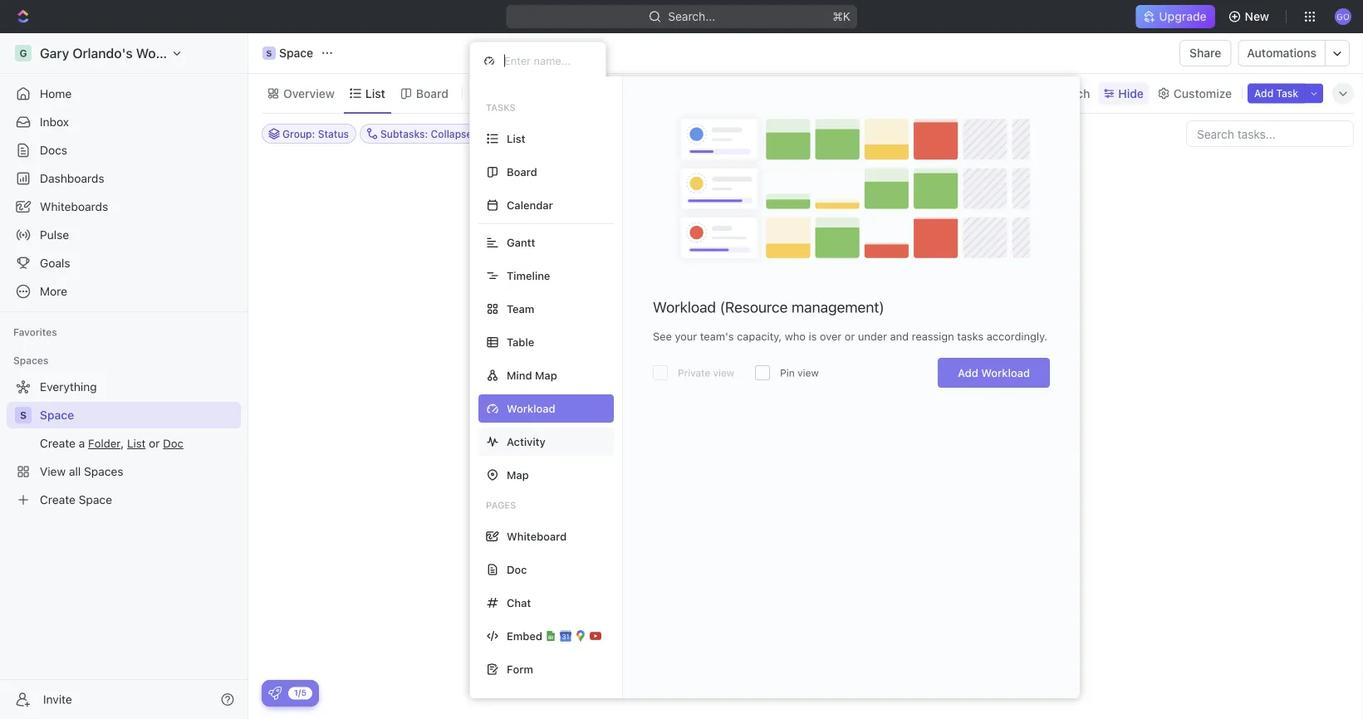 Task type: locate. For each thing, give the bounding box(es) containing it.
add inside button
[[1255, 88, 1274, 99]]

inbox
[[40, 115, 69, 129]]

2 view from the left
[[798, 367, 819, 379]]

docs
[[40, 143, 67, 157]]

see
[[653, 330, 672, 343]]

share button
[[1180, 40, 1232, 66]]

space link
[[40, 402, 238, 429]]

1 horizontal spatial board
[[507, 166, 538, 178]]

0 horizontal spatial map
[[507, 469, 529, 482]]

assignees button
[[645, 124, 723, 144]]

0 vertical spatial list
[[366, 86, 385, 100]]

space up the overview link
[[279, 46, 313, 60]]

workload
[[653, 298, 717, 316], [982, 367, 1031, 379]]

0 vertical spatial add
[[1255, 88, 1274, 99]]

1 horizontal spatial s
[[266, 48, 272, 58]]

whiteboard
[[507, 531, 567, 543]]

upgrade
[[1160, 10, 1207, 23]]

over
[[820, 330, 842, 343]]

board link
[[413, 82, 449, 105]]

0 horizontal spatial s
[[20, 410, 27, 421]]

whiteboards
[[40, 200, 108, 214]]

space inside 'link'
[[40, 409, 74, 422]]

add task
[[1255, 88, 1299, 99]]

capacity,
[[737, 330, 782, 343]]

home link
[[7, 81, 241, 107]]

⌘k
[[833, 10, 851, 23]]

space, , element inside space tree
[[15, 407, 32, 424]]

1 vertical spatial space
[[40, 409, 74, 422]]

0 horizontal spatial space
[[40, 409, 74, 422]]

workload up your
[[653, 298, 717, 316]]

0 horizontal spatial view
[[714, 367, 735, 379]]

doc
[[507, 564, 527, 576]]

spaces
[[13, 355, 49, 367]]

0 vertical spatial map
[[535, 369, 558, 382]]

space
[[279, 46, 313, 60], [40, 409, 74, 422]]

hide
[[1119, 86, 1144, 100], [836, 128, 858, 140]]

pulse link
[[7, 222, 241, 249]]

board
[[416, 86, 449, 100], [507, 166, 538, 178]]

space, , element
[[263, 47, 276, 60], [15, 407, 32, 424]]

hide inside button
[[836, 128, 858, 140]]

board right list link
[[416, 86, 449, 100]]

inbox link
[[7, 109, 241, 135]]

0 horizontal spatial add
[[958, 367, 979, 379]]

map
[[535, 369, 558, 382], [507, 469, 529, 482]]

tasks
[[486, 102, 516, 113]]

0 horizontal spatial workload
[[653, 298, 717, 316]]

0 vertical spatial space
[[279, 46, 313, 60]]

0 vertical spatial s
[[266, 48, 272, 58]]

team's
[[700, 330, 734, 343]]

management)
[[792, 298, 885, 316]]

1 horizontal spatial workload
[[982, 367, 1031, 379]]

add
[[1255, 88, 1274, 99], [958, 367, 979, 379]]

pulse
[[40, 228, 69, 242]]

s inside space tree
[[20, 410, 27, 421]]

dashboards link
[[7, 165, 241, 192]]

pages
[[486, 500, 516, 511]]

1 horizontal spatial hide
[[1119, 86, 1144, 100]]

invite
[[43, 693, 72, 707]]

gantt
[[507, 236, 536, 249]]

0 horizontal spatial board
[[416, 86, 449, 100]]

map right mind
[[535, 369, 558, 382]]

0 vertical spatial space, , element
[[263, 47, 276, 60]]

1 vertical spatial space, , element
[[15, 407, 32, 424]]

1 vertical spatial workload
[[982, 367, 1031, 379]]

home
[[40, 87, 72, 101]]

s for s space
[[266, 48, 272, 58]]

add left task
[[1255, 88, 1274, 99]]

0 horizontal spatial list
[[366, 86, 385, 100]]

1 vertical spatial s
[[20, 410, 27, 421]]

search
[[1052, 86, 1091, 100]]

0 horizontal spatial space, , element
[[15, 407, 32, 424]]

1 vertical spatial list
[[507, 133, 526, 145]]

view
[[714, 367, 735, 379], [798, 367, 819, 379]]

overview
[[283, 86, 335, 100]]

chat
[[507, 597, 531, 610]]

space down spaces
[[40, 409, 74, 422]]

(resource
[[720, 298, 788, 316]]

view right pin
[[798, 367, 819, 379]]

1 horizontal spatial add
[[1255, 88, 1274, 99]]

search...
[[668, 10, 716, 23]]

1 vertical spatial hide
[[836, 128, 858, 140]]

s inside "s space"
[[266, 48, 272, 58]]

1 vertical spatial add
[[958, 367, 979, 379]]

0 horizontal spatial hide
[[836, 128, 858, 140]]

favorites
[[13, 327, 57, 338]]

0 vertical spatial hide
[[1119, 86, 1144, 100]]

s
[[266, 48, 272, 58], [20, 410, 27, 421]]

see your team's capacity, who is over or under and reassign tasks accordingly.
[[653, 330, 1048, 343]]

who
[[785, 330, 806, 343]]

under
[[858, 330, 888, 343]]

map down the activity
[[507, 469, 529, 482]]

automations
[[1248, 46, 1317, 60]]

add for add task
[[1255, 88, 1274, 99]]

activity
[[507, 436, 546, 448]]

1 horizontal spatial view
[[798, 367, 819, 379]]

list
[[366, 86, 385, 100], [507, 133, 526, 145]]

list left board link
[[366, 86, 385, 100]]

mind map
[[507, 369, 558, 382]]

workload down accordingly.
[[982, 367, 1031, 379]]

board up 'calendar'
[[507, 166, 538, 178]]

list down tasks
[[507, 133, 526, 145]]

1 vertical spatial map
[[507, 469, 529, 482]]

private
[[678, 367, 711, 379]]

1 view from the left
[[714, 367, 735, 379]]

Enter name... field
[[503, 54, 593, 68]]

add down tasks
[[958, 367, 979, 379]]

view right private
[[714, 367, 735, 379]]



Task type: vqa. For each thing, say whether or not it's contained in the screenshot.
Archived
no



Task type: describe. For each thing, give the bounding box(es) containing it.
space tree
[[7, 374, 241, 514]]

new
[[1246, 10, 1270, 23]]

0 vertical spatial board
[[416, 86, 449, 100]]

team
[[507, 303, 535, 315]]

add task button
[[1248, 84, 1306, 103]]

accordingly.
[[987, 330, 1048, 343]]

dashboards
[[40, 172, 104, 185]]

overview link
[[280, 82, 335, 105]]

hide button
[[829, 124, 865, 144]]

docs link
[[7, 137, 241, 164]]

list link
[[362, 82, 385, 105]]

s space
[[266, 46, 313, 60]]

goals link
[[7, 250, 241, 277]]

1/5
[[294, 689, 307, 698]]

search button
[[1031, 82, 1096, 105]]

1 horizontal spatial list
[[507, 133, 526, 145]]

whiteboards link
[[7, 194, 241, 220]]

add workload
[[958, 367, 1031, 379]]

pin
[[781, 367, 795, 379]]

view for pin view
[[798, 367, 819, 379]]

new button
[[1222, 3, 1280, 30]]

view for private view
[[714, 367, 735, 379]]

1 vertical spatial board
[[507, 166, 538, 178]]

mind
[[507, 369, 532, 382]]

1 horizontal spatial space, , element
[[263, 47, 276, 60]]

share
[[1190, 46, 1222, 60]]

form
[[507, 664, 534, 676]]

onboarding checklist button image
[[268, 687, 282, 701]]

timeline
[[507, 270, 551, 282]]

0 vertical spatial workload
[[653, 298, 717, 316]]

Search tasks... text field
[[1188, 121, 1354, 146]]

task
[[1277, 88, 1299, 99]]

is
[[809, 330, 817, 343]]

table
[[507, 336, 535, 349]]

onboarding checklist button element
[[268, 687, 282, 701]]

calendar
[[507, 199, 553, 212]]

embed
[[507, 630, 543, 643]]

tasks
[[958, 330, 984, 343]]

sidebar navigation
[[0, 33, 249, 720]]

reassign
[[912, 330, 955, 343]]

pin view
[[781, 367, 819, 379]]

upgrade link
[[1136, 5, 1216, 28]]

customize
[[1174, 86, 1233, 100]]

goals
[[40, 256, 70, 270]]

workload (resource management)
[[653, 298, 885, 316]]

your
[[675, 330, 698, 343]]

or
[[845, 330, 855, 343]]

customize button
[[1153, 82, 1238, 105]]

1 horizontal spatial space
[[279, 46, 313, 60]]

hide inside dropdown button
[[1119, 86, 1144, 100]]

private view
[[678, 367, 735, 379]]

s for s
[[20, 410, 27, 421]]

1 horizontal spatial map
[[535, 369, 558, 382]]

hide button
[[1099, 82, 1149, 105]]

add for add workload
[[958, 367, 979, 379]]

favorites button
[[7, 322, 64, 342]]

automations button
[[1240, 41, 1326, 66]]

assignees
[[666, 128, 715, 140]]

and
[[891, 330, 909, 343]]



